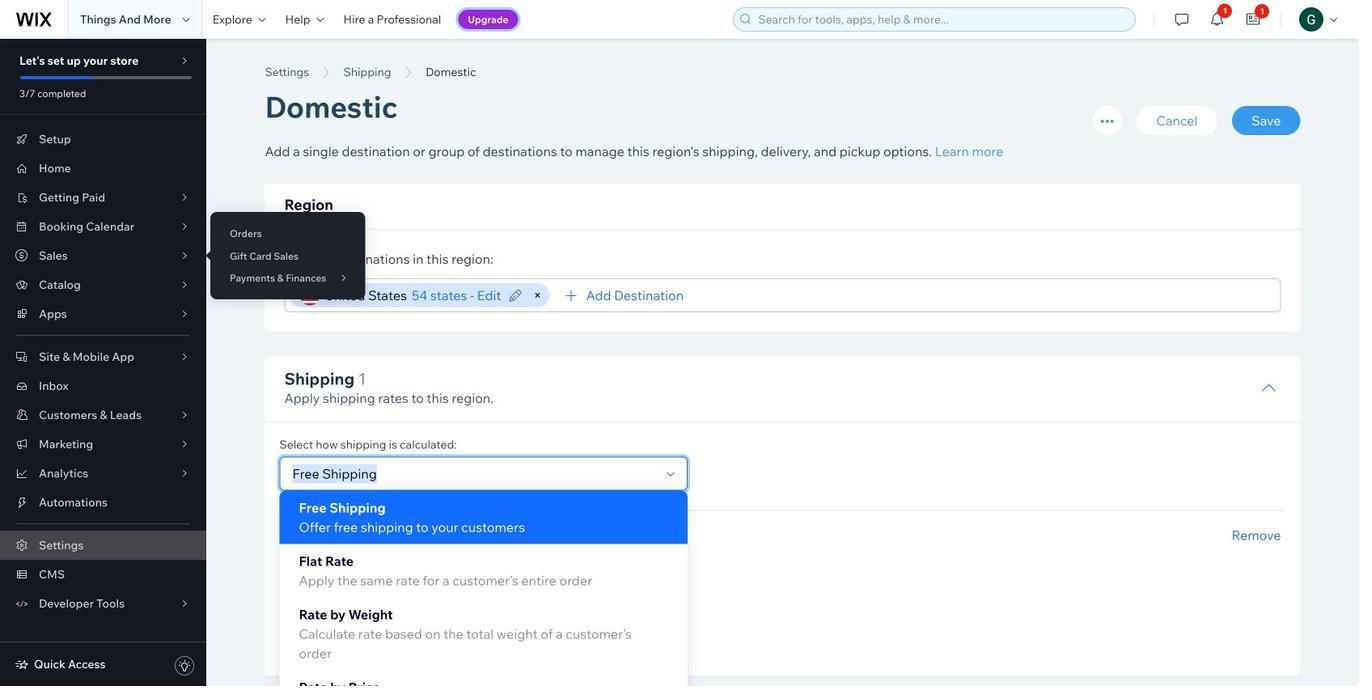 Task type: locate. For each thing, give the bounding box(es) containing it.
list box
[[280, 491, 688, 686]]

Search for tools, apps, help & more... field
[[754, 8, 1131, 31]]

e.g., 3 - 5 business days field
[[290, 614, 501, 641]]

None field
[[689, 279, 1274, 312], [288, 458, 660, 490], [689, 279, 1274, 312], [288, 458, 660, 490]]

option
[[280, 491, 688, 544]]

arrow up outline image
[[1262, 380, 1278, 397]]

e.g., Standard Shipping field
[[290, 546, 582, 573]]

sidebar element
[[0, 39, 206, 686]]



Task type: vqa. For each thing, say whether or not it's contained in the screenshot.
the Search for tools, apps, help & more... field
yes



Task type: describe. For each thing, give the bounding box(es) containing it.
0 field
[[545, 614, 663, 641]]



